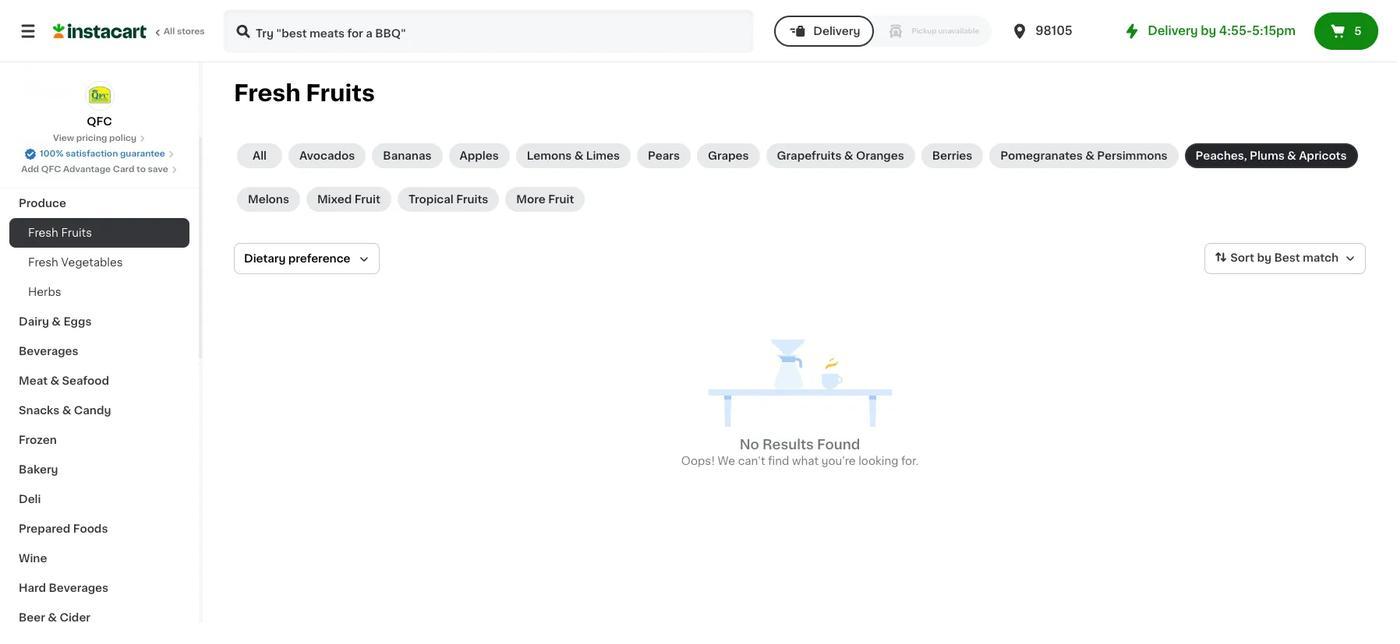 Task type: locate. For each thing, give the bounding box(es) containing it.
0 vertical spatial all
[[164, 27, 175, 36]]

melons
[[248, 194, 289, 205]]

2 vertical spatial fruits
[[61, 228, 92, 239]]

1 horizontal spatial fruits
[[306, 82, 375, 105]]

buy
[[44, 52, 66, 63]]

hard
[[19, 583, 46, 594]]

qfc up view pricing policy link
[[87, 116, 112, 127]]

all link
[[237, 144, 282, 168]]

thanksgiving
[[19, 168, 93, 179]]

& for eggs
[[52, 317, 61, 328]]

& right the "plums"
[[1288, 151, 1297, 161]]

0 horizontal spatial by
[[1201, 25, 1217, 37]]

pears link
[[637, 144, 691, 168]]

beverages down 'wine' link
[[49, 583, 109, 594]]

& inside the meat & seafood link
[[50, 376, 59, 387]]

eggs
[[63, 317, 92, 328]]

delivery
[[1148, 25, 1199, 37], [814, 26, 861, 37]]

snacks & candy
[[19, 406, 111, 417]]

all for all stores
[[164, 27, 175, 36]]

herbs
[[28, 287, 61, 298]]

all up melons on the left of page
[[253, 151, 267, 161]]

best match
[[1275, 253, 1339, 264]]

None search field
[[223, 9, 754, 53]]

melons link
[[237, 187, 300, 212]]

beverages link
[[9, 337, 190, 367]]

0 horizontal spatial fruit
[[355, 194, 381, 205]]

98105
[[1036, 25, 1073, 37]]

0 horizontal spatial delivery
[[814, 26, 861, 37]]

& inside snacks & candy link
[[62, 406, 71, 417]]

& left eggs
[[52, 317, 61, 328]]

delivery inside button
[[814, 26, 861, 37]]

card
[[113, 165, 134, 174]]

dietary
[[244, 253, 286, 264]]

0 horizontal spatial fresh fruits
[[28, 228, 92, 239]]

bananas
[[383, 151, 432, 161]]

& for seafood
[[50, 376, 59, 387]]

no
[[740, 439, 760, 452]]

& left persimmons
[[1086, 151, 1095, 161]]

fruits right tropical
[[456, 194, 489, 205]]

1 vertical spatial by
[[1258, 253, 1272, 264]]

vegetables
[[61, 257, 123, 268]]

fresh fruits inside fresh fruits link
[[28, 228, 92, 239]]

all left stores
[[164, 27, 175, 36]]

1 vertical spatial fresh fruits
[[28, 228, 92, 239]]

2 fruit from the left
[[548, 194, 574, 205]]

fruits up fresh vegetables
[[61, 228, 92, 239]]

berries link
[[922, 144, 984, 168]]

beverages
[[19, 346, 78, 357], [49, 583, 109, 594]]

prepared foods
[[19, 524, 108, 535]]

fruit for mixed fruit
[[355, 194, 381, 205]]

delivery button
[[775, 16, 875, 47]]

best
[[1275, 253, 1301, 264]]

by inside delivery by 4:55-5:15pm link
[[1201, 25, 1217, 37]]

fresh up all link on the left
[[234, 82, 301, 105]]

fresh up herbs
[[28, 257, 58, 268]]

fruit inside "link"
[[548, 194, 574, 205]]

0 horizontal spatial fruits
[[61, 228, 92, 239]]

& left oranges
[[845, 151, 854, 161]]

fresh down produce
[[28, 228, 58, 239]]

thanksgiving link
[[9, 159, 190, 189]]

grapefruits & oranges link
[[766, 144, 915, 168]]

bakery link
[[9, 456, 190, 485]]

by right the sort
[[1258, 253, 1272, 264]]

1 fruit from the left
[[355, 194, 381, 205]]

0 vertical spatial beverages
[[19, 346, 78, 357]]

fruit for more fruit
[[548, 194, 574, 205]]

1 horizontal spatial by
[[1258, 253, 1272, 264]]

by inside the best match sort by field
[[1258, 253, 1272, 264]]

pears
[[648, 151, 680, 161]]

plums
[[1250, 151, 1285, 161]]

pomegranates & persimmons
[[1001, 151, 1168, 161]]

delivery by 4:55-5:15pm link
[[1123, 22, 1296, 41]]

delivery by 4:55-5:15pm
[[1148, 25, 1296, 37]]

grapes link
[[697, 144, 760, 168]]

sort
[[1231, 253, 1255, 264]]

all stores link
[[53, 9, 206, 53]]

& left 'limes'
[[575, 151, 584, 161]]

& inside dairy & eggs link
[[52, 317, 61, 328]]

fresh for fresh fruits link
[[28, 228, 58, 239]]

apples link
[[449, 144, 510, 168]]

& for candy
[[62, 406, 71, 417]]

1 vertical spatial qfc
[[41, 165, 61, 174]]

all for all
[[253, 151, 267, 161]]

5:15pm
[[1253, 25, 1296, 37]]

view pricing policy
[[53, 134, 137, 143]]

save
[[148, 165, 168, 174]]

fruit right more
[[548, 194, 574, 205]]

dairy & eggs link
[[9, 307, 190, 337]]

fruit
[[355, 194, 381, 205], [548, 194, 574, 205]]

results
[[763, 439, 814, 452]]

98105 button
[[1011, 9, 1105, 53]]

beverages down dairy & eggs
[[19, 346, 78, 357]]

oranges
[[856, 151, 905, 161]]

1 horizontal spatial qfc
[[87, 116, 112, 127]]

1 horizontal spatial fresh fruits
[[234, 82, 375, 105]]

qfc down 100%
[[41, 165, 61, 174]]

100% satisfaction guarantee button
[[24, 145, 175, 161]]

qfc logo image
[[85, 81, 114, 111]]

& for limes
[[575, 151, 584, 161]]

1 horizontal spatial fruit
[[548, 194, 574, 205]]

1 horizontal spatial delivery
[[1148, 25, 1199, 37]]

frozen
[[19, 435, 57, 446]]

fresh fruits up fresh vegetables
[[28, 228, 92, 239]]

pomegranates
[[1001, 151, 1083, 161]]

meat & seafood
[[19, 376, 109, 387]]

peaches, plums & apricots
[[1196, 151, 1347, 161]]

1 vertical spatial fruits
[[456, 194, 489, 205]]

0 vertical spatial by
[[1201, 25, 1217, 37]]

100% satisfaction guarantee
[[40, 150, 165, 158]]

1 vertical spatial all
[[253, 151, 267, 161]]

0 horizontal spatial all
[[164, 27, 175, 36]]

grapefruits & oranges
[[777, 151, 905, 161]]

& inside pomegranates & persimmons link
[[1086, 151, 1095, 161]]

2 vertical spatial fresh
[[28, 257, 58, 268]]

snacks
[[19, 406, 60, 417]]

more
[[517, 194, 546, 205]]

by left 4:55-
[[1201, 25, 1217, 37]]

& inside grapefruits & oranges link
[[845, 151, 854, 161]]

& left candy
[[62, 406, 71, 417]]

& inside lemons & limes link
[[575, 151, 584, 161]]

fruit right mixed
[[355, 194, 381, 205]]

you're
[[822, 456, 856, 467]]

5 button
[[1315, 12, 1379, 50]]

& for persimmons
[[1086, 151, 1095, 161]]

produce link
[[9, 189, 190, 218]]

2 horizontal spatial fruits
[[456, 194, 489, 205]]

buy it again link
[[9, 42, 190, 73]]

1 vertical spatial fresh
[[28, 228, 58, 239]]

fruits up avocados
[[306, 82, 375, 105]]

all stores
[[164, 27, 205, 36]]

wine
[[19, 554, 47, 565]]

by for delivery
[[1201, 25, 1217, 37]]

grapes
[[708, 151, 749, 161]]

by
[[1201, 25, 1217, 37], [1258, 253, 1272, 264]]

fresh fruits up avocados link
[[234, 82, 375, 105]]

& right the meat
[[50, 376, 59, 387]]

qfc
[[87, 116, 112, 127], [41, 165, 61, 174]]

peaches,
[[1196, 151, 1248, 161]]

service type group
[[775, 16, 992, 47]]

1 horizontal spatial all
[[253, 151, 267, 161]]

bakery
[[19, 465, 58, 476]]

delivery for delivery by 4:55-5:15pm
[[1148, 25, 1199, 37]]

mixed fruit
[[317, 194, 381, 205]]



Task type: describe. For each thing, give the bounding box(es) containing it.
0 vertical spatial qfc
[[87, 116, 112, 127]]

delivery for delivery
[[814, 26, 861, 37]]

& for oranges
[[845, 151, 854, 161]]

add qfc advantage card to save link
[[21, 164, 178, 176]]

to
[[137, 165, 146, 174]]

again
[[79, 52, 110, 63]]

snacks & candy link
[[9, 396, 190, 426]]

sort by
[[1231, 253, 1272, 264]]

avocados link
[[289, 144, 366, 168]]

preference
[[288, 253, 351, 264]]

fresh fruits link
[[9, 218, 190, 248]]

view pricing policy link
[[53, 133, 146, 145]]

wine link
[[9, 544, 190, 574]]

limes
[[586, 151, 620, 161]]

avocados
[[300, 151, 355, 161]]

100%
[[40, 150, 64, 158]]

qfc link
[[85, 81, 114, 129]]

dietary preference button
[[234, 243, 379, 275]]

deli link
[[9, 485, 190, 515]]

recipes link
[[9, 129, 190, 159]]

0 horizontal spatial qfc
[[41, 165, 61, 174]]

more fruit
[[517, 194, 574, 205]]

it
[[68, 52, 76, 63]]

satisfaction
[[66, 150, 118, 158]]

apples
[[460, 151, 499, 161]]

prepared
[[19, 524, 70, 535]]

find
[[768, 456, 790, 467]]

tropical fruits link
[[398, 187, 499, 212]]

pricing
[[76, 134, 107, 143]]

lemons & limes link
[[516, 144, 631, 168]]

tropical
[[409, 194, 454, 205]]

tropical fruits
[[409, 194, 489, 205]]

policy
[[109, 134, 137, 143]]

4:55-
[[1220, 25, 1253, 37]]

can't
[[738, 456, 766, 467]]

what
[[792, 456, 819, 467]]

fresh for fresh vegetables link
[[28, 257, 58, 268]]

fresh vegetables link
[[9, 248, 190, 278]]

meat & seafood link
[[9, 367, 190, 396]]

hard beverages link
[[9, 574, 190, 604]]

produce
[[19, 198, 66, 209]]

pomegranates & persimmons link
[[990, 144, 1179, 168]]

add
[[21, 165, 39, 174]]

buy it again
[[44, 52, 110, 63]]

dietary preference
[[244, 253, 351, 264]]

guarantee
[[120, 150, 165, 158]]

prepared foods link
[[9, 515, 190, 544]]

stores
[[177, 27, 205, 36]]

Best match Sort by field
[[1205, 243, 1367, 275]]

peaches, plums & apricots link
[[1185, 144, 1358, 168]]

found
[[817, 439, 861, 452]]

add qfc advantage card to save
[[21, 165, 168, 174]]

instacart logo image
[[53, 22, 147, 41]]

mixed
[[317, 194, 352, 205]]

1 vertical spatial beverages
[[49, 583, 109, 594]]

looking
[[859, 456, 899, 467]]

meat
[[19, 376, 48, 387]]

Search field
[[225, 11, 753, 51]]

dairy & eggs
[[19, 317, 92, 328]]

herbs link
[[9, 278, 190, 307]]

berries
[[933, 151, 973, 161]]

0 vertical spatial fruits
[[306, 82, 375, 105]]

hard beverages
[[19, 583, 109, 594]]

by for sort
[[1258, 253, 1272, 264]]

bananas link
[[372, 144, 443, 168]]

& inside the peaches, plums & apricots link
[[1288, 151, 1297, 161]]

view
[[53, 134, 74, 143]]

frozen link
[[9, 426, 190, 456]]

recipes
[[19, 139, 65, 150]]

oops!
[[682, 456, 715, 467]]

seafood
[[62, 376, 109, 387]]

lists link
[[9, 73, 190, 105]]

0 vertical spatial fresh
[[234, 82, 301, 105]]

0 vertical spatial fresh fruits
[[234, 82, 375, 105]]

fresh vegetables
[[28, 257, 123, 268]]

for.
[[902, 456, 919, 467]]

match
[[1303, 253, 1339, 264]]

apricots
[[1300, 151, 1347, 161]]



Task type: vqa. For each thing, say whether or not it's contained in the screenshot.
$
no



